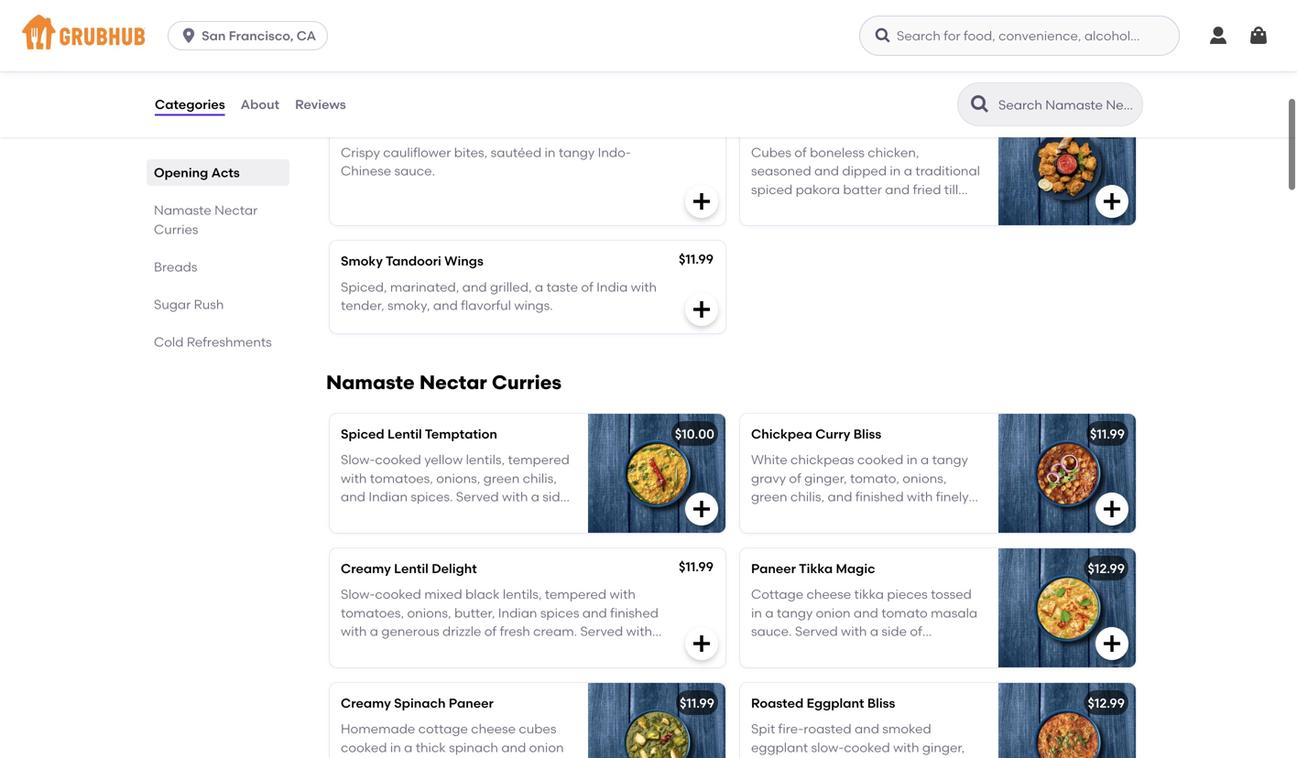 Task type: vqa. For each thing, say whether or not it's contained in the screenshot.
e.g. Check in with the doorman text field
no



Task type: locate. For each thing, give the bounding box(es) containing it.
paneer up the cottage
[[751, 561, 796, 577]]

0 vertical spatial onions,
[[424, 28, 468, 44]]

0 vertical spatial curries
[[154, 222, 198, 237]]

tandoori
[[386, 253, 441, 269]]

1 vertical spatial lentils,
[[503, 587, 542, 603]]

0 vertical spatial in
[[506, 47, 517, 63]]

with
[[395, 28, 421, 44], [631, 279, 657, 295], [341, 471, 367, 486], [502, 489, 528, 505], [610, 587, 636, 603], [341, 624, 367, 640], [626, 624, 652, 640], [841, 624, 867, 640], [893, 740, 919, 756]]

of right the cubes
[[416, 10, 428, 25]]

with inside cottage cheese tikka pieces tossed in a tangy onion and tomato masala sauce. served with a side of aromatic white rice.
[[841, 624, 867, 640]]

side inside slow-cooked yellow lentils, tempered with tomatoes, onions, green chilis, and indian spices. served with a side of aromatic white rice.
[[543, 489, 568, 505]]

and up chili on the left top of page
[[424, 47, 449, 63]]

drizzle
[[443, 624, 481, 640]]

with down spiced
[[341, 471, 367, 486]]

1 vertical spatial $12.99
[[1088, 696, 1125, 711]]

onions, down yellow
[[436, 471, 480, 486]]

cooked down the spiced lentil temptation
[[375, 452, 421, 468]]

bliss right curry
[[854, 426, 882, 442]]

onions, for spices.
[[436, 471, 480, 486]]

and right roasted
[[855, 722, 880, 737]]

and inside fried cubes of cottage cheese sauteed with onions, ginger, garlic, bell peppers, and sauteed in our house special chili sauce.
[[424, 47, 449, 63]]

1 creamy from the top
[[341, 561, 391, 577]]

served for spices.
[[456, 489, 499, 505]]

1 horizontal spatial tangy
[[777, 606, 813, 621]]

onions, inside slow-cooked yellow lentils, tempered with tomatoes, onions, green chilis, and indian spices. served with a side of aromatic white rice.
[[436, 471, 480, 486]]

of left india on the top
[[581, 279, 594, 295]]

1 horizontal spatial cheese
[[807, 587, 851, 603]]

1 horizontal spatial sauteed
[[452, 47, 503, 63]]

creamy
[[341, 561, 391, 577], [341, 696, 391, 711]]

$12.99
[[1088, 561, 1125, 577], [1088, 696, 1125, 711]]

svg image for paneer tikka magic image
[[691, 633, 713, 655]]

a inside spiced, marinated, and grilled, a taste of india with tender, smoky, and flavorful wings.
[[535, 279, 543, 295]]

served down onion
[[795, 624, 838, 640]]

rice. down onion
[[849, 643, 875, 658]]

and down marinated,
[[433, 298, 458, 313]]

a left generous on the left bottom of the page
[[370, 624, 378, 640]]

0 horizontal spatial sauce.
[[394, 163, 435, 179]]

0 vertical spatial sauce.
[[457, 66, 497, 81]]

onions, down the mixed
[[407, 606, 451, 621]]

served inside cottage cheese tikka pieces tossed in a tangy onion and tomato masala sauce. served with a side of aromatic white rice.
[[795, 624, 838, 640]]

2 horizontal spatial sauce.
[[751, 624, 792, 640]]

refreshments
[[187, 334, 272, 350]]

sauce. inside cottage cheese tikka pieces tossed in a tangy onion and tomato masala sauce. served with a side of aromatic white rice.
[[751, 624, 792, 640]]

0 horizontal spatial cheese
[[484, 10, 528, 25]]

0 vertical spatial indian
[[369, 489, 408, 505]]

bliss up smoked
[[868, 696, 895, 711]]

san francisco, ca button
[[168, 21, 335, 50]]

namaste inside namaste nectar curries
[[154, 202, 211, 218]]

2 horizontal spatial rice.
[[849, 643, 875, 658]]

rice. down fresh
[[493, 643, 520, 658]]

fire-
[[778, 722, 804, 737]]

0 vertical spatial $12.99
[[1088, 561, 1125, 577]]

spinach
[[394, 696, 446, 711]]

in inside fried cubes of cottage cheese sauteed with onions, ginger, garlic, bell peppers, and sauteed in our house special chili sauce.
[[506, 47, 517, 63]]

1 vertical spatial namaste nectar curries
[[326, 371, 562, 394]]

in
[[506, 47, 517, 63], [545, 145, 556, 160], [751, 606, 762, 621]]

side down tomato
[[882, 624, 907, 640]]

namaste
[[154, 202, 211, 218], [326, 371, 415, 394]]

0 horizontal spatial in
[[506, 47, 517, 63]]

0 horizontal spatial paneer
[[449, 696, 494, 711]]

roasted
[[751, 696, 804, 711]]

Search Namaste Nectar search field
[[997, 96, 1137, 114]]

spiced,
[[341, 279, 387, 295]]

eggplant
[[807, 696, 864, 711]]

cold
[[154, 334, 184, 350]]

house
[[341, 66, 378, 81]]

cooked down creamy lentil delight
[[375, 587, 421, 603]]

about button
[[240, 71, 280, 137]]

white down spices.
[[417, 508, 450, 524]]

tomatoes, up spices.
[[370, 471, 433, 486]]

1 vertical spatial curries
[[492, 371, 562, 394]]

sauteed down ginger,
[[452, 47, 503, 63]]

slow-
[[811, 740, 844, 756]]

cubes
[[375, 10, 413, 25]]

nectar down acts on the top of page
[[215, 202, 258, 218]]

nectar
[[215, 202, 258, 218], [419, 371, 487, 394]]

and
[[424, 47, 449, 63], [462, 279, 487, 295], [433, 298, 458, 313], [341, 489, 366, 505], [583, 606, 607, 621], [854, 606, 879, 621], [855, 722, 880, 737]]

0 vertical spatial nectar
[[215, 202, 258, 218]]

a down the cottage
[[765, 606, 774, 621]]

curry
[[816, 426, 851, 442]]

svg image
[[691, 56, 713, 78], [691, 191, 713, 213], [1101, 191, 1123, 213], [691, 498, 713, 520], [691, 633, 713, 655], [1101, 633, 1123, 655]]

1 horizontal spatial white
[[457, 643, 490, 658]]

cooked inside "slow-cooked mixed black lentils, tempered with tomatoes, onions, butter, indian spices and finished with a generous drizzle of fresh cream. served with a side of aromatic white rice."
[[375, 587, 421, 603]]

white inside slow-cooked yellow lentils, tempered with tomatoes, onions, green chilis, and indian spices. served with a side of aromatic white rice.
[[417, 508, 450, 524]]

0 horizontal spatial tangy
[[559, 145, 595, 160]]

1 vertical spatial bliss
[[868, 696, 895, 711]]

cream.
[[533, 624, 577, 640]]

paneer
[[751, 561, 796, 577], [449, 696, 494, 711]]

main navigation navigation
[[0, 0, 1297, 71]]

taste
[[547, 279, 578, 295]]

sugar rush
[[154, 297, 224, 312]]

$12.99 for cottage cheese tikka pieces tossed in a tangy onion and tomato masala sauce. served with a side of aromatic white rice.
[[1088, 561, 1125, 577]]

with up finished
[[610, 587, 636, 603]]

chickpea curry bliss image
[[999, 414, 1136, 533]]

1 vertical spatial namaste
[[326, 371, 415, 394]]

about
[[241, 97, 280, 112]]

onion
[[816, 606, 851, 621]]

1 vertical spatial paneer
[[449, 696, 494, 711]]

$10.00
[[675, 426, 715, 442]]

1 vertical spatial nectar
[[419, 371, 487, 394]]

smoky,
[[388, 298, 430, 313]]

with down onion
[[841, 624, 867, 640]]

served
[[456, 489, 499, 505], [580, 624, 623, 640], [795, 624, 838, 640]]

masala
[[931, 606, 978, 621]]

2 $12.99 from the top
[[1088, 696, 1125, 711]]

in down the cottage
[[751, 606, 762, 621]]

onions, down "cottage"
[[424, 28, 468, 44]]

chickpea curry bliss
[[751, 426, 882, 442]]

in inside "crispy cauliflower bites, sautéed in tangy indo- chinese sauce."
[[545, 145, 556, 160]]

1 horizontal spatial indian
[[498, 606, 537, 621]]

slow-cooked yellow lentils, tempered with tomatoes, onions, green chilis, and indian spices. served with a side of aromatic white rice.
[[341, 452, 570, 524]]

sauce. inside fried cubes of cottage cheese sauteed with onions, ginger, garlic, bell peppers, and sauteed in our house special chili sauce.
[[457, 66, 497, 81]]

0 horizontal spatial served
[[456, 489, 499, 505]]

2 horizontal spatial white
[[812, 643, 846, 658]]

lentil for delight
[[394, 561, 429, 577]]

and down tikka
[[854, 606, 879, 621]]

namaste nectar curries down opening acts
[[154, 202, 258, 237]]

2 slow- from the top
[[341, 587, 375, 603]]

side
[[543, 489, 568, 505], [882, 624, 907, 640], [352, 643, 378, 658]]

lentil up the mixed
[[394, 561, 429, 577]]

of up creamy lentil delight
[[341, 508, 353, 524]]

bliss for roasted eggplant bliss
[[868, 696, 895, 711]]

1 horizontal spatial rice.
[[493, 643, 520, 658]]

of down tomato
[[910, 624, 922, 640]]

sauce. down cauliflower
[[394, 163, 435, 179]]

tangy inside cottage cheese tikka pieces tossed in a tangy onion and tomato masala sauce. served with a side of aromatic white rice.
[[777, 606, 813, 621]]

cottage
[[431, 10, 481, 25]]

with inside spiced, marinated, and grilled, a taste of india with tender, smoky, and flavorful wings.
[[631, 279, 657, 295]]

0 vertical spatial slow-
[[341, 452, 375, 468]]

slow- down creamy lentil delight
[[341, 587, 375, 603]]

with down smoked
[[893, 740, 919, 756]]

1 horizontal spatial nectar
[[419, 371, 487, 394]]

chilis,
[[523, 471, 557, 486]]

generous
[[381, 624, 439, 640]]

with right india on the top
[[631, 279, 657, 295]]

creamy spinach paneer image
[[588, 683, 726, 759]]

indian up fresh
[[498, 606, 537, 621]]

1 vertical spatial lentil
[[394, 561, 429, 577]]

aromatic up roasted
[[751, 643, 809, 658]]

tempered up 'chilis,'
[[508, 452, 570, 468]]

0 vertical spatial creamy
[[341, 561, 391, 577]]

2 horizontal spatial served
[[795, 624, 838, 640]]

sauce.
[[457, 66, 497, 81], [394, 163, 435, 179], [751, 624, 792, 640]]

paneer right the spinach at the left of the page
[[449, 696, 494, 711]]

chinese
[[341, 163, 391, 179]]

0 horizontal spatial sauteed
[[341, 28, 392, 44]]

0 horizontal spatial indian
[[369, 489, 408, 505]]

0 vertical spatial namaste
[[154, 202, 211, 218]]

cooked down roasted
[[844, 740, 890, 756]]

of inside spiced, marinated, and grilled, a taste of india with tender, smoky, and flavorful wings.
[[581, 279, 594, 295]]

creamy up generous on the left bottom of the page
[[341, 561, 391, 577]]

onions, inside fried cubes of cottage cheese sauteed with onions, ginger, garlic, bell peppers, and sauteed in our house special chili sauce.
[[424, 28, 468, 44]]

in right sautéed
[[545, 145, 556, 160]]

rice. inside cottage cheese tikka pieces tossed in a tangy onion and tomato masala sauce. served with a side of aromatic white rice.
[[849, 643, 875, 658]]

white inside cottage cheese tikka pieces tossed in a tangy onion and tomato masala sauce. served with a side of aromatic white rice.
[[812, 643, 846, 658]]

a
[[535, 279, 543, 295], [531, 489, 540, 505], [765, 606, 774, 621], [370, 624, 378, 640], [870, 624, 879, 640], [341, 643, 349, 658]]

tangy left 'indo-'
[[559, 145, 595, 160]]

1 horizontal spatial namaste
[[326, 371, 415, 394]]

served inside slow-cooked yellow lentils, tempered with tomatoes, onions, green chilis, and indian spices. served with a side of aromatic white rice.
[[456, 489, 499, 505]]

white down drizzle at the bottom of page
[[457, 643, 490, 658]]

aromatic
[[356, 508, 414, 524], [396, 643, 454, 658], [751, 643, 809, 658]]

and inside slow-cooked yellow lentils, tempered with tomatoes, onions, green chilis, and indian spices. served with a side of aromatic white rice.
[[341, 489, 366, 505]]

1 horizontal spatial side
[[543, 489, 568, 505]]

1 vertical spatial tangy
[[777, 606, 813, 621]]

0 horizontal spatial namaste
[[154, 202, 211, 218]]

1 vertical spatial indian
[[498, 606, 537, 621]]

2 creamy from the top
[[341, 696, 391, 711]]

cooked
[[375, 452, 421, 468], [375, 587, 421, 603], [844, 740, 890, 756]]

slow- inside "slow-cooked mixed black lentils, tempered with tomatoes, onions, butter, indian spices and finished with a generous drizzle of fresh cream. served with a side of aromatic white rice."
[[341, 587, 375, 603]]

cooked inside slow-cooked yellow lentils, tempered with tomatoes, onions, green chilis, and indian spices. served with a side of aromatic white rice.
[[375, 452, 421, 468]]

2 vertical spatial sauce.
[[751, 624, 792, 640]]

side down 'chilis,'
[[543, 489, 568, 505]]

0 vertical spatial side
[[543, 489, 568, 505]]

1 $12.99 from the top
[[1088, 561, 1125, 577]]

in left our
[[506, 47, 517, 63]]

1 vertical spatial creamy
[[341, 696, 391, 711]]

in inside cottage cheese tikka pieces tossed in a tangy onion and tomato masala sauce. served with a side of aromatic white rice.
[[751, 606, 762, 621]]

2 vertical spatial cooked
[[844, 740, 890, 756]]

tikka
[[854, 587, 884, 603]]

with inside fried cubes of cottage cheese sauteed with onions, ginger, garlic, bell peppers, and sauteed in our house special chili sauce.
[[395, 28, 421, 44]]

smoky tandoori wings
[[341, 253, 484, 269]]

0 horizontal spatial side
[[352, 643, 378, 658]]

creamy left the spinach at the left of the page
[[341, 696, 391, 711]]

side up creamy spinach paneer
[[352, 643, 378, 658]]

lentil
[[388, 426, 422, 442], [394, 561, 429, 577]]

namaste nectar curries tab
[[154, 201, 282, 239]]

our
[[520, 47, 540, 63]]

aromatic inside cottage cheese tikka pieces tossed in a tangy onion and tomato masala sauce. served with a side of aromatic white rice.
[[751, 643, 809, 658]]

spicy paneer sizzle image
[[588, 0, 726, 91]]

white
[[417, 508, 450, 524], [457, 643, 490, 658], [812, 643, 846, 658]]

reviews button
[[294, 71, 347, 137]]

2 horizontal spatial side
[[882, 624, 907, 640]]

sauteed down fried
[[341, 28, 392, 44]]

0 vertical spatial tempered
[[508, 452, 570, 468]]

namaste nectar curries up temptation
[[326, 371, 562, 394]]

2 vertical spatial side
[[352, 643, 378, 658]]

ca
[[297, 28, 316, 44]]

indian inside slow-cooked yellow lentils, tempered with tomatoes, onions, green chilis, and indian spices. served with a side of aromatic white rice.
[[369, 489, 408, 505]]

tangy inside "crispy cauliflower bites, sautéed in tangy indo- chinese sauce."
[[559, 145, 595, 160]]

sauteed
[[341, 28, 392, 44], [452, 47, 503, 63]]

0 vertical spatial cooked
[[375, 452, 421, 468]]

0 horizontal spatial namaste nectar curries
[[154, 202, 258, 237]]

1 vertical spatial onions,
[[436, 471, 480, 486]]

tempered
[[508, 452, 570, 468], [545, 587, 607, 603]]

sauce. inside "crispy cauliflower bites, sautéed in tangy indo- chinese sauce."
[[394, 163, 435, 179]]

1 vertical spatial sauce.
[[394, 163, 435, 179]]

of down generous on the left bottom of the page
[[381, 643, 393, 658]]

lentils, inside "slow-cooked mixed black lentils, tempered with tomatoes, onions, butter, indian spices and finished with a generous drizzle of fresh cream. served with a side of aromatic white rice."
[[503, 587, 542, 603]]

0 horizontal spatial white
[[417, 508, 450, 524]]

served down finished
[[580, 624, 623, 640]]

reviews
[[295, 97, 346, 112]]

0 vertical spatial paneer
[[751, 561, 796, 577]]

served down green
[[456, 489, 499, 505]]

1 vertical spatial in
[[545, 145, 556, 160]]

of down "butter," at the left bottom of page
[[485, 624, 497, 640]]

a down 'chilis,'
[[531, 489, 540, 505]]

with inside spit fire-roasted and smoked eggplant slow-cooked with ginger
[[893, 740, 919, 756]]

indian
[[369, 489, 408, 505], [498, 606, 537, 621]]

namaste up spiced
[[326, 371, 415, 394]]

creamy for creamy spinach paneer
[[341, 696, 391, 711]]

1 vertical spatial side
[[882, 624, 907, 640]]

tomatoes,
[[370, 471, 433, 486], [341, 606, 404, 621]]

and right spices
[[583, 606, 607, 621]]

finished
[[610, 606, 659, 621]]

0 vertical spatial lentil
[[388, 426, 422, 442]]

0 vertical spatial tomatoes,
[[370, 471, 433, 486]]

a up wings.
[[535, 279, 543, 295]]

1 vertical spatial cooked
[[375, 587, 421, 603]]

1 vertical spatial tomatoes,
[[341, 606, 404, 621]]

0 vertical spatial bliss
[[854, 426, 882, 442]]

cheese inside fried cubes of cottage cheese sauteed with onions, ginger, garlic, bell peppers, and sauteed in our house special chili sauce.
[[484, 10, 528, 25]]

aromatic down spices.
[[356, 508, 414, 524]]

cheese up ginger,
[[484, 10, 528, 25]]

spiced
[[341, 426, 385, 442]]

tomato
[[882, 606, 928, 621]]

tomatoes, up generous on the left bottom of the page
[[341, 606, 404, 621]]

curries down wings.
[[492, 371, 562, 394]]

1 vertical spatial slow-
[[341, 587, 375, 603]]

with down finished
[[626, 624, 652, 640]]

spiced, marinated, and grilled, a taste of india with tender, smoky, and flavorful wings.
[[341, 279, 657, 313]]

onions,
[[424, 28, 468, 44], [436, 471, 480, 486], [407, 606, 451, 621]]

chili
[[429, 66, 454, 81]]

cheese up onion
[[807, 587, 851, 603]]

creamy for creamy lentil delight
[[341, 561, 391, 577]]

cooked for spiced
[[375, 452, 421, 468]]

marinated,
[[390, 279, 459, 295]]

rice. for spices.
[[453, 508, 480, 524]]

tomatoes, inside slow-cooked yellow lentils, tempered with tomatoes, onions, green chilis, and indian spices. served with a side of aromatic white rice.
[[370, 471, 433, 486]]

nectar up temptation
[[419, 371, 487, 394]]

1 horizontal spatial in
[[545, 145, 556, 160]]

2 vertical spatial in
[[751, 606, 762, 621]]

of
[[416, 10, 428, 25], [581, 279, 594, 295], [341, 508, 353, 524], [485, 624, 497, 640], [910, 624, 922, 640], [381, 643, 393, 658]]

1 slow- from the top
[[341, 452, 375, 468]]

$12.99 for spit fire-roasted and smoked eggplant slow-cooked with ginger
[[1088, 696, 1125, 711]]

1 horizontal spatial served
[[580, 624, 623, 640]]

2 horizontal spatial in
[[751, 606, 762, 621]]

curries
[[154, 222, 198, 237], [492, 371, 562, 394]]

rice. inside slow-cooked yellow lentils, tempered with tomatoes, onions, green chilis, and indian spices. served with a side of aromatic white rice.
[[453, 508, 480, 524]]

2 vertical spatial onions,
[[407, 606, 451, 621]]

aromatic down generous on the left bottom of the page
[[396, 643, 454, 658]]

side inside "slow-cooked mixed black lentils, tempered with tomatoes, onions, butter, indian spices and finished with a generous drizzle of fresh cream. served with a side of aromatic white rice."
[[352, 643, 378, 658]]

svg image
[[1208, 25, 1230, 47], [1248, 25, 1270, 47], [180, 27, 198, 45], [874, 27, 892, 45], [1101, 56, 1123, 78], [691, 299, 713, 321], [1101, 498, 1123, 520]]

slow- for slow-cooked mixed black lentils, tempered with tomatoes, onions, butter, indian spices and finished with a generous drizzle of fresh cream. served with a side of aromatic white rice.
[[341, 587, 375, 603]]

0 horizontal spatial nectar
[[215, 202, 258, 218]]

namaste down opening
[[154, 202, 211, 218]]

0 vertical spatial tangy
[[559, 145, 595, 160]]

roasted eggplant bliss
[[751, 696, 895, 711]]

0 horizontal spatial curries
[[154, 222, 198, 237]]

with down the cubes
[[395, 28, 421, 44]]

and inside cottage cheese tikka pieces tossed in a tangy onion and tomato masala sauce. served with a side of aromatic white rice.
[[854, 606, 879, 621]]

sautéed
[[491, 145, 542, 160]]

slow- inside slow-cooked yellow lentils, tempered with tomatoes, onions, green chilis, and indian spices. served with a side of aromatic white rice.
[[341, 452, 375, 468]]

0 vertical spatial sauteed
[[341, 28, 392, 44]]

aromatic inside slow-cooked yellow lentils, tempered with tomatoes, onions, green chilis, and indian spices. served with a side of aromatic white rice.
[[356, 508, 414, 524]]

paneer tikka magic image
[[999, 549, 1136, 668]]

tangy down the cottage
[[777, 606, 813, 621]]

rice. up delight
[[453, 508, 480, 524]]

sauce. down the cottage
[[751, 624, 792, 640]]

and inside "slow-cooked mixed black lentils, tempered with tomatoes, onions, butter, indian spices and finished with a generous drizzle of fresh cream. served with a side of aromatic white rice."
[[583, 606, 607, 621]]

1 vertical spatial tempered
[[545, 587, 607, 603]]

0 vertical spatial cheese
[[484, 10, 528, 25]]

1 horizontal spatial sauce.
[[457, 66, 497, 81]]

indian left spices.
[[369, 489, 408, 505]]

a inside slow-cooked yellow lentils, tempered with tomatoes, onions, green chilis, and indian spices. served with a side of aromatic white rice.
[[531, 489, 540, 505]]

sauce. right chili on the left top of page
[[457, 66, 497, 81]]

1 horizontal spatial namaste nectar curries
[[326, 371, 562, 394]]

slow- down spiced
[[341, 452, 375, 468]]

1 vertical spatial cheese
[[807, 587, 851, 603]]

and down spiced
[[341, 489, 366, 505]]

lentils, up green
[[466, 452, 505, 468]]

san francisco, ca
[[202, 28, 316, 44]]

tikka
[[799, 561, 833, 577]]

0 vertical spatial namaste nectar curries
[[154, 202, 258, 237]]

curries up breads
[[154, 222, 198, 237]]

pieces
[[887, 587, 928, 603]]

white down onion
[[812, 643, 846, 658]]

side inside cottage cheese tikka pieces tossed in a tangy onion and tomato masala sauce. served with a side of aromatic white rice.
[[882, 624, 907, 640]]

0 vertical spatial lentils,
[[466, 452, 505, 468]]

0 horizontal spatial rice.
[[453, 508, 480, 524]]

lentils, up fresh
[[503, 587, 542, 603]]

lentil right spiced
[[388, 426, 422, 442]]

tempered up spices
[[545, 587, 607, 603]]

of inside slow-cooked yellow lentils, tempered with tomatoes, onions, green chilis, and indian spices. served with a side of aromatic white rice.
[[341, 508, 353, 524]]

1 vertical spatial sauteed
[[452, 47, 503, 63]]



Task type: describe. For each thing, give the bounding box(es) containing it.
chickpea
[[751, 426, 813, 442]]

cold refreshments tab
[[154, 333, 282, 352]]

categories button
[[154, 71, 226, 137]]

mixed
[[424, 587, 462, 603]]

yellow
[[424, 452, 463, 468]]

bites,
[[454, 145, 488, 160]]

lentil for temptation
[[388, 426, 422, 442]]

onions, for and
[[424, 28, 468, 44]]

bliss for chickpea curry bliss
[[854, 426, 882, 442]]

fried cubes of cottage cheese sauteed with onions, ginger, garlic, bell peppers, and sauteed in our house special chili sauce. button
[[330, 0, 726, 91]]

indian inside "slow-cooked mixed black lentils, tempered with tomatoes, onions, butter, indian spices and finished with a generous drizzle of fresh cream. served with a side of aromatic white rice."
[[498, 606, 537, 621]]

cauliflower
[[383, 145, 451, 160]]

lentils, inside slow-cooked yellow lentils, tempered with tomatoes, onions, green chilis, and indian spices. served with a side of aromatic white rice.
[[466, 452, 505, 468]]

spit fire-roasted and smoked eggplant slow-cooked with ginger
[[751, 722, 970, 759]]

svg image for potato tikki delight image
[[691, 56, 713, 78]]

opening acts
[[154, 165, 240, 181]]

potato tikki delight image
[[999, 0, 1136, 91]]

slow- for slow-cooked yellow lentils, tempered with tomatoes, onions, green chilis, and indian spices. served with a side of aromatic white rice.
[[341, 452, 375, 468]]

spices.
[[411, 489, 453, 505]]

roasted
[[804, 722, 852, 737]]

cheese inside cottage cheese tikka pieces tossed in a tangy onion and tomato masala sauce. served with a side of aromatic white rice.
[[807, 587, 851, 603]]

fried cubes of cottage cheese sauteed with onions, ginger, garlic, bell peppers, and sauteed in our house special chili sauce.
[[341, 10, 555, 81]]

white for spices.
[[417, 508, 450, 524]]

onions, inside "slow-cooked mixed black lentils, tempered with tomatoes, onions, butter, indian spices and finished with a generous drizzle of fresh cream. served with a side of aromatic white rice."
[[407, 606, 451, 621]]

paneer tikka magic
[[751, 561, 876, 577]]

fried
[[341, 10, 372, 25]]

and inside spit fire-roasted and smoked eggplant slow-cooked with ginger
[[855, 722, 880, 737]]

cottage cheese tikka pieces tossed in a tangy onion and tomato masala sauce. served with a side of aromatic white rice.
[[751, 587, 978, 658]]

sugar rush tab
[[154, 295, 282, 314]]

tender,
[[341, 298, 385, 313]]

francisco,
[[229, 28, 294, 44]]

curries inside namaste nectar curries
[[154, 222, 198, 237]]

sugar
[[154, 297, 191, 312]]

opening
[[154, 165, 208, 181]]

ginger,
[[471, 28, 514, 44]]

namaste nectar curries inside tab
[[154, 202, 258, 237]]

opening acts tab
[[154, 163, 282, 182]]

tempered inside "slow-cooked mixed black lentils, tempered with tomatoes, onions, butter, indian spices and finished with a generous drizzle of fresh cream. served with a side of aromatic white rice."
[[545, 587, 607, 603]]

flavorful
[[461, 298, 511, 313]]

crispy cauliflower bites, sautéed in tangy indo- chinese sauce. button
[[330, 106, 726, 225]]

crispy chicken crunch image
[[999, 106, 1136, 225]]

tossed
[[931, 587, 972, 603]]

with left generous on the left bottom of the page
[[341, 624, 367, 640]]

garlic,
[[517, 28, 555, 44]]

smoky
[[341, 253, 383, 269]]

1 horizontal spatial paneer
[[751, 561, 796, 577]]

Search for food, convenience, alcohol... search field
[[859, 16, 1180, 56]]

fresh
[[500, 624, 530, 640]]

aromatic for spices.
[[356, 508, 414, 524]]

aromatic inside "slow-cooked mixed black lentils, tempered with tomatoes, onions, butter, indian spices and finished with a generous drizzle of fresh cream. served with a side of aromatic white rice."
[[396, 643, 454, 658]]

with down green
[[502, 489, 528, 505]]

of inside fried cubes of cottage cheese sauteed with onions, ginger, garlic, bell peppers, and sauteed in our house special chili sauce.
[[416, 10, 428, 25]]

search icon image
[[969, 93, 991, 115]]

black
[[465, 587, 500, 603]]

served inside "slow-cooked mixed black lentils, tempered with tomatoes, onions, butter, indian spices and finished with a generous drizzle of fresh cream. served with a side of aromatic white rice."
[[580, 624, 623, 640]]

magic
[[836, 561, 876, 577]]

and up flavorful
[[462, 279, 487, 295]]

nectar inside namaste nectar curries
[[215, 202, 258, 218]]

green
[[484, 471, 520, 486]]

slow-cooked mixed black lentils, tempered with tomatoes, onions, butter, indian spices and finished with a generous drizzle of fresh cream. served with a side of aromatic white rice.
[[341, 587, 659, 658]]

1 horizontal spatial curries
[[492, 371, 562, 394]]

spiced lentil temptation image
[[588, 414, 726, 533]]

side for chilis,
[[543, 489, 568, 505]]

of inside cottage cheese tikka pieces tossed in a tangy onion and tomato masala sauce. served with a side of aromatic white rice.
[[910, 624, 922, 640]]

rice. for sauce.
[[849, 643, 875, 658]]

peppers,
[[366, 47, 421, 63]]

cooked inside spit fire-roasted and smoked eggplant slow-cooked with ginger
[[844, 740, 890, 756]]

spit
[[751, 722, 775, 737]]

bell
[[341, 47, 363, 63]]

india
[[597, 279, 628, 295]]

breads tab
[[154, 257, 282, 277]]

aromatic for sauce.
[[751, 643, 809, 658]]

side for and
[[882, 624, 907, 640]]

svg image for chickpea curry bliss image
[[691, 498, 713, 520]]

white inside "slow-cooked mixed black lentils, tempered with tomatoes, onions, butter, indian spices and finished with a generous drizzle of fresh cream. served with a side of aromatic white rice."
[[457, 643, 490, 658]]

svg image for crispy chicken crunch image
[[691, 191, 713, 213]]

tempered inside slow-cooked yellow lentils, tempered with tomatoes, onions, green chilis, and indian spices. served with a side of aromatic white rice.
[[508, 452, 570, 468]]

creamy spinach paneer
[[341, 696, 494, 711]]

wings
[[445, 253, 484, 269]]

cottage
[[751, 587, 804, 603]]

delight
[[432, 561, 477, 577]]

temptation
[[425, 426, 497, 442]]

butter,
[[454, 606, 495, 621]]

smoked
[[883, 722, 932, 737]]

cooked for creamy
[[375, 587, 421, 603]]

rice. inside "slow-cooked mixed black lentils, tempered with tomatoes, onions, butter, indian spices and finished with a generous drizzle of fresh cream. served with a side of aromatic white rice."
[[493, 643, 520, 658]]

creamy lentil delight
[[341, 561, 477, 577]]

roasted eggplant bliss image
[[999, 683, 1136, 759]]

cold refreshments
[[154, 334, 272, 350]]

served for sauce.
[[795, 624, 838, 640]]

grilled,
[[490, 279, 532, 295]]

spices
[[540, 606, 579, 621]]

crispy
[[341, 145, 380, 160]]

spiced lentil temptation
[[341, 426, 497, 442]]

breads
[[154, 259, 197, 275]]

indo-
[[598, 145, 631, 160]]

crispy cauliflower bites, sautéed in tangy indo- chinese sauce.
[[341, 145, 631, 179]]

svg image inside san francisco, ca "button"
[[180, 27, 198, 45]]

rush
[[194, 297, 224, 312]]

special
[[381, 66, 426, 81]]

white for sauce.
[[812, 643, 846, 658]]

tomatoes, inside "slow-cooked mixed black lentils, tempered with tomatoes, onions, butter, indian spices and finished with a generous drizzle of fresh cream. served with a side of aromatic white rice."
[[341, 606, 404, 621]]

categories
[[155, 97, 225, 112]]

san
[[202, 28, 226, 44]]

$8.99 button
[[740, 106, 1136, 225]]

wings.
[[514, 298, 553, 313]]

eggplant
[[751, 740, 808, 756]]

a down tikka
[[870, 624, 879, 640]]

acts
[[211, 165, 240, 181]]

$8.99
[[1093, 119, 1125, 134]]

a up creamy spinach paneer
[[341, 643, 349, 658]]



